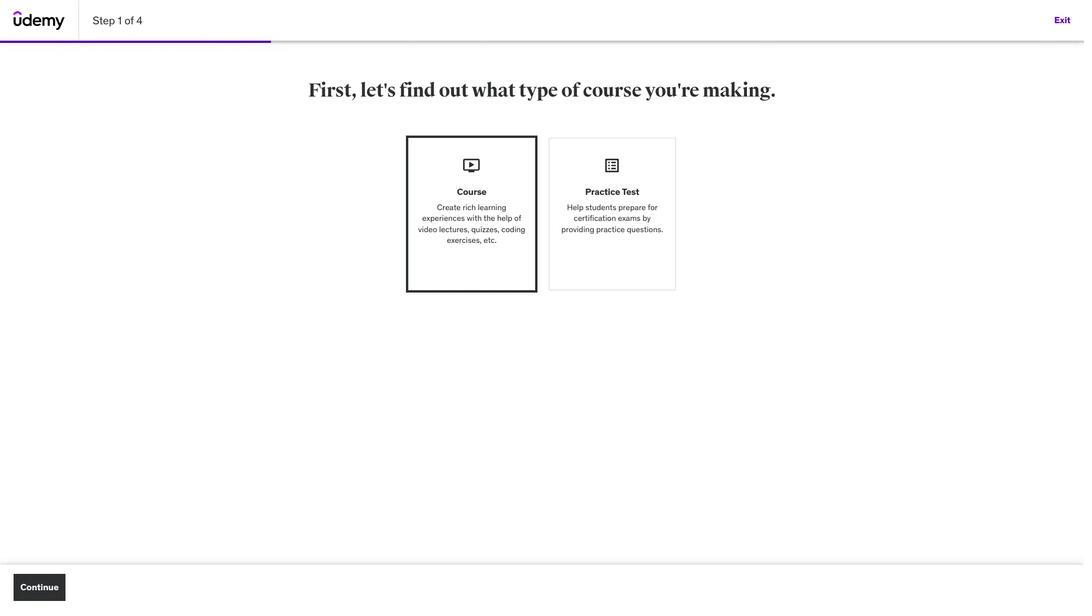 Task type: describe. For each thing, give the bounding box(es) containing it.
providing
[[562, 224, 595, 234]]

create
[[437, 202, 461, 212]]

exams
[[618, 213, 641, 223]]

step 1 of 4
[[93, 13, 143, 27]]

1
[[118, 13, 122, 27]]

practice
[[596, 224, 625, 234]]

type
[[519, 79, 558, 102]]

etc.
[[484, 235, 497, 245]]

1 vertical spatial of
[[561, 79, 580, 102]]

students
[[586, 202, 617, 212]]

continue button
[[14, 574, 65, 601]]

experiences
[[422, 213, 465, 223]]

course
[[457, 186, 487, 197]]

prepare
[[619, 202, 646, 212]]

4
[[136, 13, 143, 27]]

making.
[[703, 79, 776, 102]]

first, let's find out what type of course you're making.
[[308, 79, 776, 102]]

practice test help students prepare for certification exams by providing practice questions.
[[562, 186, 664, 234]]

certification
[[574, 213, 616, 223]]

find
[[399, 79, 436, 102]]

exit button
[[1055, 7, 1071, 34]]

step
[[93, 13, 115, 27]]

what
[[472, 79, 516, 102]]

practice
[[586, 186, 620, 197]]

exercises,
[[447, 235, 482, 245]]

continue
[[20, 581, 59, 593]]

step 1 of 4 element
[[0, 41, 271, 43]]

test
[[622, 186, 640, 197]]



Task type: locate. For each thing, give the bounding box(es) containing it.
2 vertical spatial of
[[514, 213, 521, 223]]

of inside course create rich learning experiences with the help of video lectures, quizzes, coding exercises, etc.
[[514, 213, 521, 223]]

out
[[439, 79, 469, 102]]

learning
[[478, 202, 507, 212]]

course create rich learning experiences with the help of video lectures, quizzes, coding exercises, etc.
[[418, 186, 526, 245]]

course
[[583, 79, 642, 102]]

exit
[[1055, 14, 1071, 26]]

lectures,
[[439, 224, 470, 234]]

0 vertical spatial of
[[124, 13, 134, 27]]

quizzes,
[[471, 224, 500, 234]]

of up coding
[[514, 213, 521, 223]]

video
[[418, 224, 437, 234]]

you're
[[645, 79, 700, 102]]

with
[[467, 213, 482, 223]]

coding
[[502, 224, 526, 234]]

questions.
[[627, 224, 664, 234]]

2 horizontal spatial of
[[561, 79, 580, 102]]

by
[[643, 213, 651, 223]]

for
[[648, 202, 658, 212]]

0 horizontal spatial of
[[124, 13, 134, 27]]

first,
[[308, 79, 357, 102]]

help
[[567, 202, 584, 212]]

of right 1
[[124, 13, 134, 27]]

rich
[[463, 202, 476, 212]]

the
[[484, 213, 495, 223]]

let's
[[360, 79, 396, 102]]

help
[[497, 213, 513, 223]]

1 horizontal spatial of
[[514, 213, 521, 223]]

of right 'type'
[[561, 79, 580, 102]]

of
[[124, 13, 134, 27], [561, 79, 580, 102], [514, 213, 521, 223]]

udemy image
[[14, 11, 65, 30]]



Task type: vqa. For each thing, say whether or not it's contained in the screenshot.
third & from the right
no



